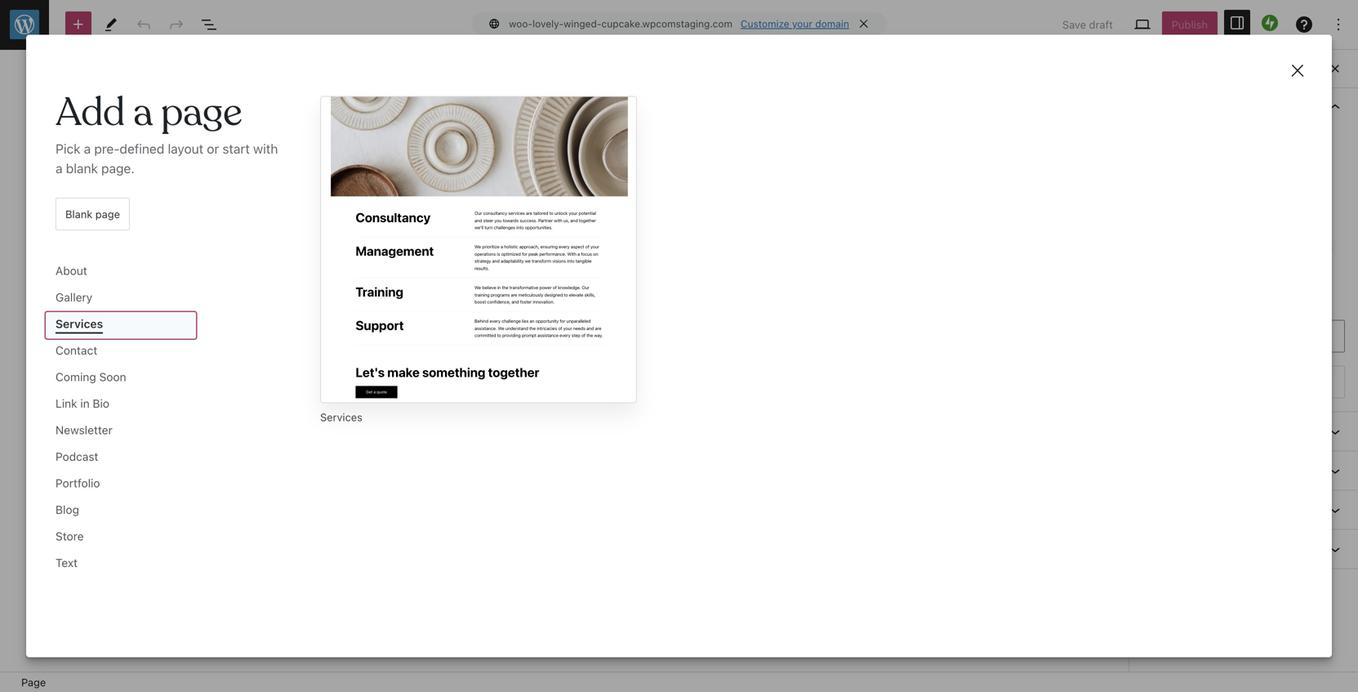 Task type: vqa. For each thing, say whether or not it's contained in the screenshot.
topmost Returns
no



Task type: locate. For each thing, give the bounding box(es) containing it.
about button
[[46, 259, 196, 286]]

a
[[133, 87, 152, 138], [84, 141, 91, 157], [56, 161, 63, 176]]

0 horizontal spatial services
[[56, 317, 103, 331]]

store
[[56, 530, 84, 543]]

blank
[[65, 208, 93, 220]]

podcast button
[[46, 445, 196, 472]]

save draft button
[[1053, 11, 1123, 38]]

1 horizontal spatial a
[[84, 141, 91, 157]]

customize
[[741, 18, 790, 29]]

services inside button
[[56, 317, 103, 331]]

a right pick
[[84, 141, 91, 157]]

1 vertical spatial a
[[84, 141, 91, 157]]

1 horizontal spatial services
[[320, 411, 363, 423]]

1 horizontal spatial page
[[161, 87, 242, 138]]

0 vertical spatial a
[[133, 87, 152, 138]]

link in bio button
[[46, 392, 196, 419]]

page
[[161, 87, 242, 138], [95, 208, 120, 220]]

menu containing about
[[44, 258, 281, 580]]

newsletter button
[[46, 419, 196, 445]]

2 vertical spatial a
[[56, 161, 63, 176]]

0 horizontal spatial a
[[56, 161, 63, 176]]

editor content region
[[0, 50, 1129, 672]]

text button
[[46, 551, 196, 578]]

add
[[56, 87, 125, 138]]

services
[[56, 317, 103, 331], [320, 411, 363, 423]]

start
[[223, 141, 250, 157]]

page right blank
[[95, 208, 120, 220]]

portfolio
[[56, 477, 100, 490]]

2 horizontal spatial a
[[133, 87, 152, 138]]

a up defined
[[133, 87, 152, 138]]

1 vertical spatial page
[[95, 208, 120, 220]]

services option
[[320, 96, 637, 425]]

link in bio
[[56, 397, 109, 410]]

newsletter
[[56, 423, 113, 437]]

domain
[[816, 18, 850, 29]]

coming soon
[[56, 370, 126, 384]]

page tab panel
[[1130, 87, 1359, 569]]

0 vertical spatial services
[[56, 317, 103, 331]]

page
[[21, 676, 46, 688]]

1 vertical spatial services
[[320, 411, 363, 423]]

blog button
[[46, 498, 196, 525]]

0 horizontal spatial page
[[95, 208, 120, 220]]

page up the 'or'
[[161, 87, 242, 138]]

menu
[[44, 258, 281, 580]]

0 vertical spatial page
[[161, 87, 242, 138]]

winged-
[[564, 18, 602, 29]]

bio
[[93, 397, 109, 410]]

save
[[1063, 18, 1087, 31]]

menu inside add a page document
[[44, 258, 281, 580]]

a down pick
[[56, 161, 63, 176]]

services button
[[46, 312, 196, 339]]

save draft
[[1063, 18, 1114, 31]]

close settings image
[[1326, 59, 1346, 78]]

customize your domain button
[[741, 18, 850, 29]]

coming
[[56, 370, 96, 384]]

blank page button
[[56, 198, 130, 231]]

soon
[[99, 370, 126, 384]]



Task type: describe. For each thing, give the bounding box(es) containing it.
Pending review checkbox
[[1143, 270, 1160, 286]]

woo-lovely-winged-cupcake.wpcomstaging.com customize your domain
[[509, 18, 850, 29]]

text
[[56, 556, 78, 570]]

portfolio button
[[46, 472, 196, 498]]

gallery button
[[46, 286, 196, 312]]

podcast
[[56, 450, 98, 463]]

services inside option
[[320, 411, 363, 423]]

redo image
[[167, 15, 186, 34]]

blog
[[56, 503, 79, 517]]

add a page document
[[26, 35, 1333, 638]]

store button
[[46, 525, 196, 551]]

layout
[[168, 141, 204, 157]]

cupcake.wpcomstaging.com
[[602, 18, 733, 29]]

undo image
[[134, 15, 154, 34]]

blank page
[[65, 208, 120, 220]]

with
[[253, 141, 278, 157]]

pick
[[56, 141, 80, 157]]

link
[[56, 397, 77, 410]]

draft
[[1090, 18, 1114, 31]]

your
[[793, 18, 813, 29]]

close image
[[1289, 61, 1308, 80]]

contact button
[[46, 339, 196, 365]]

coming soon button
[[46, 365, 196, 392]]

contact
[[56, 344, 97, 357]]

page inside button
[[95, 208, 120, 220]]

woo-
[[509, 18, 533, 29]]

about
[[56, 264, 87, 278]]

settings image
[[1228, 13, 1248, 33]]

page inside add a page pick a pre-defined layout or start with a blank page.
[[161, 87, 242, 138]]

blank
[[66, 161, 98, 176]]

in
[[80, 397, 90, 410]]

gallery
[[56, 291, 93, 304]]

pre-
[[94, 141, 120, 157]]

defined
[[120, 141, 164, 157]]

add a page pick a pre-defined layout or start with a blank page.
[[56, 87, 278, 176]]

or
[[207, 141, 219, 157]]

page.
[[101, 161, 135, 176]]

lovely-
[[533, 18, 564, 29]]



